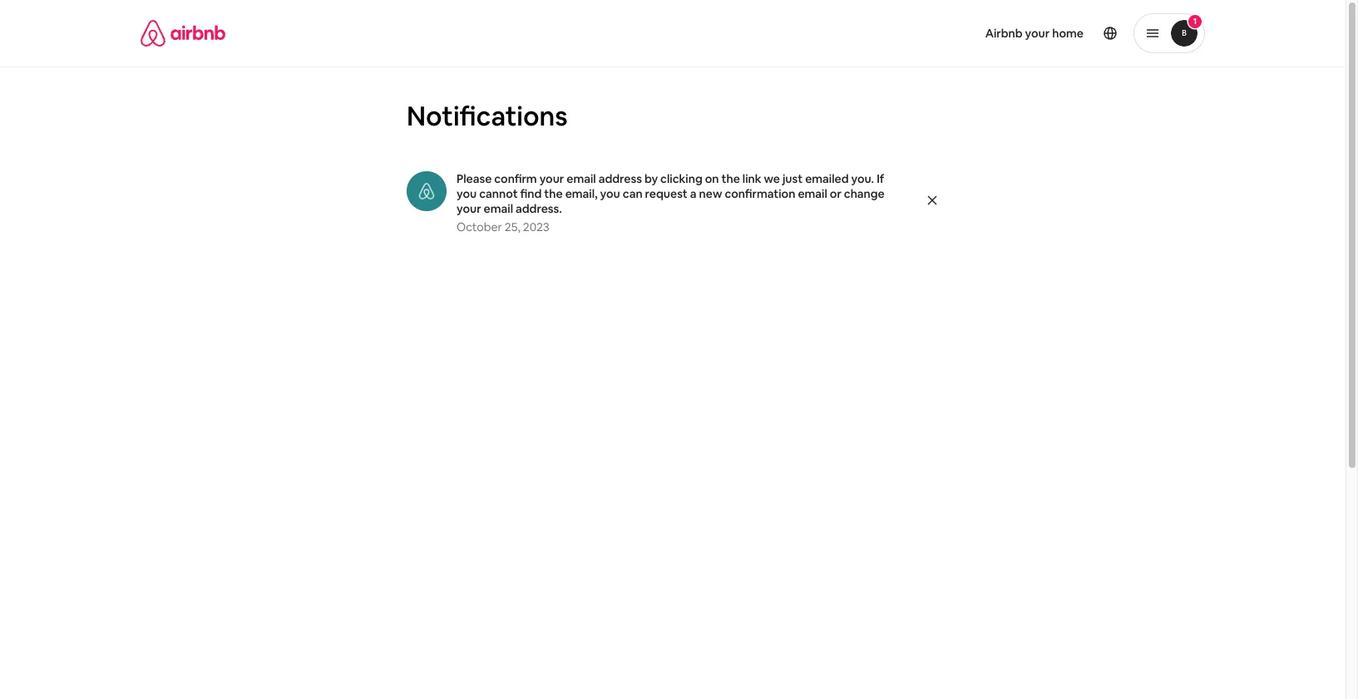 Task type: locate. For each thing, give the bounding box(es) containing it.
you.
[[851, 171, 874, 186]]

emailed
[[805, 171, 849, 186]]

airbnb
[[985, 26, 1023, 41]]

0 horizontal spatial the
[[544, 186, 563, 201]]

by
[[645, 171, 658, 186]]

your
[[1025, 26, 1050, 41], [540, 171, 564, 186], [457, 201, 481, 216]]

1 horizontal spatial the
[[722, 171, 740, 186]]

your up october
[[457, 201, 481, 216]]

0 horizontal spatial your
[[457, 201, 481, 216]]

you left cannot
[[457, 186, 477, 201]]

the
[[722, 171, 740, 186], [544, 186, 563, 201]]

home
[[1052, 26, 1084, 41]]

on
[[705, 171, 719, 186]]

request
[[645, 186, 688, 201]]

notifications
[[407, 99, 568, 133]]

if
[[877, 171, 885, 186]]

your left home
[[1025, 26, 1050, 41]]

2 horizontal spatial your
[[1025, 26, 1050, 41]]

please confirm your email address by clicking on the link we just emailed you. if you cannot find the email, you can request a new confirmation email or change your email address. october 25, 2023
[[457, 171, 885, 235]]

0 vertical spatial your
[[1025, 26, 1050, 41]]

the right on
[[722, 171, 740, 186]]

your up "address."
[[540, 171, 564, 186]]

october
[[457, 220, 502, 235]]

you left can
[[600, 186, 620, 201]]

find
[[520, 186, 542, 201]]

clicking
[[661, 171, 703, 186]]

1 vertical spatial your
[[540, 171, 564, 186]]

0 horizontal spatial email
[[484, 201, 513, 216]]

email
[[567, 171, 596, 186], [798, 186, 828, 201], [484, 201, 513, 216]]

2 vertical spatial your
[[457, 201, 481, 216]]

the right find at the left of the page
[[544, 186, 563, 201]]

1 button
[[1134, 13, 1205, 53]]

you
[[457, 186, 477, 201], [600, 186, 620, 201]]

1 horizontal spatial you
[[600, 186, 620, 201]]

email left address
[[567, 171, 596, 186]]

a
[[690, 186, 697, 201]]

change
[[844, 186, 885, 201]]

0 horizontal spatial you
[[457, 186, 477, 201]]

1 horizontal spatial your
[[540, 171, 564, 186]]

cannot
[[479, 186, 518, 201]]

email up 25,
[[484, 201, 513, 216]]

email left or
[[798, 186, 828, 201]]



Task type: describe. For each thing, give the bounding box(es) containing it.
link
[[743, 171, 762, 186]]

profile element
[[693, 0, 1205, 67]]

25,
[[505, 220, 520, 235]]

1 horizontal spatial email
[[567, 171, 596, 186]]

just
[[783, 171, 803, 186]]

email,
[[565, 186, 598, 201]]

address.
[[516, 201, 562, 216]]

can
[[623, 186, 643, 201]]

confirm
[[494, 171, 537, 186]]

or
[[830, 186, 842, 201]]

1
[[1193, 16, 1197, 27]]

new
[[699, 186, 722, 201]]

confirmation
[[725, 186, 796, 201]]

2 you from the left
[[600, 186, 620, 201]]

address
[[599, 171, 642, 186]]

please
[[457, 171, 492, 186]]

2 horizontal spatial email
[[798, 186, 828, 201]]

airbnb your home link
[[975, 16, 1094, 51]]

2023
[[523, 220, 550, 235]]

we
[[764, 171, 780, 186]]

1 you from the left
[[457, 186, 477, 201]]

airbnb your home
[[985, 26, 1084, 41]]

your inside profile "element"
[[1025, 26, 1050, 41]]



Task type: vqa. For each thing, say whether or not it's contained in the screenshot.
the your
yes



